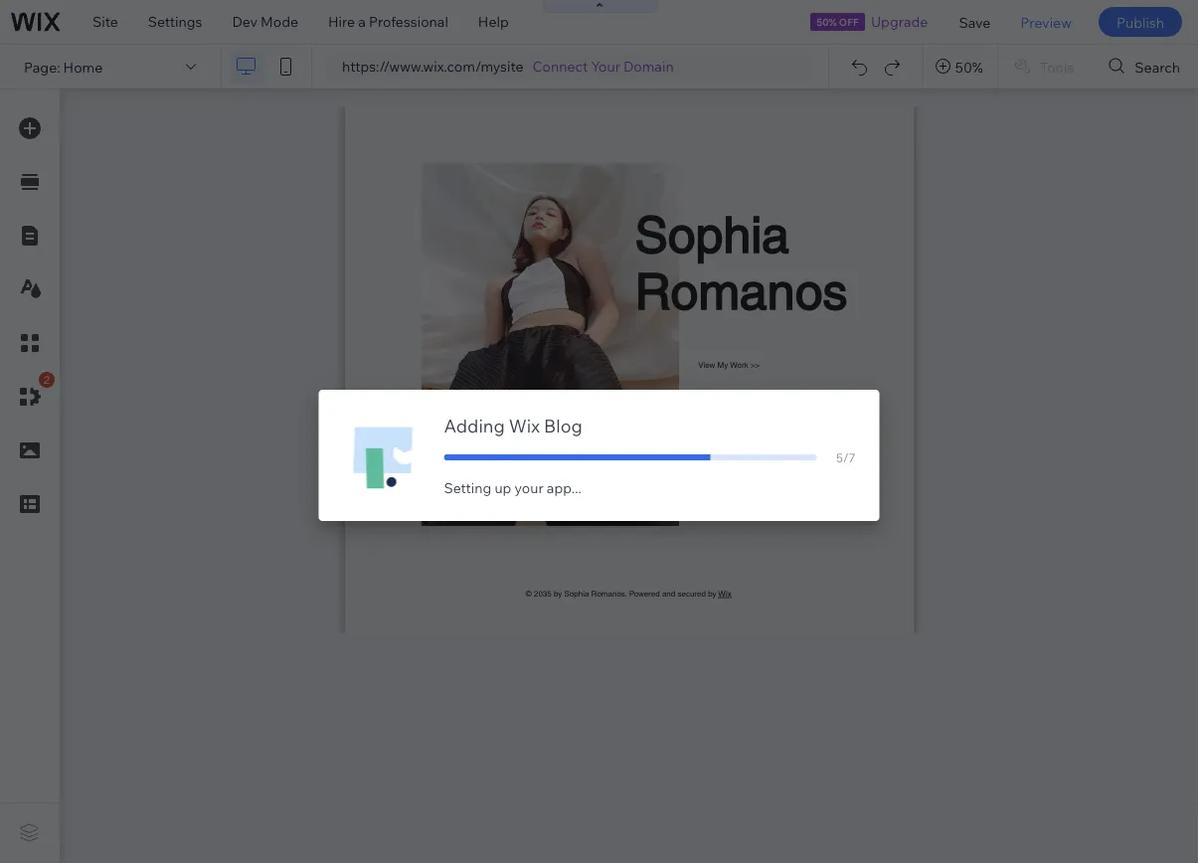 Task type: vqa. For each thing, say whether or not it's contained in the screenshot.
adding
yes



Task type: locate. For each thing, give the bounding box(es) containing it.
off
[[840, 15, 859, 28]]

50% down save
[[956, 58, 984, 75]]

/7
[[844, 450, 856, 465]]

50% left off
[[817, 15, 837, 28]]

adding
[[444, 414, 505, 437]]

0 horizontal spatial 50%
[[817, 15, 837, 28]]

50% inside 'button'
[[956, 58, 984, 75]]

your
[[515, 480, 544, 497]]

50% off
[[817, 15, 859, 28]]

50%
[[817, 15, 837, 28], [956, 58, 984, 75]]

publish button
[[1099, 7, 1183, 37]]

https://www.wix.com/mysite
[[342, 58, 524, 75]]

preview button
[[1006, 0, 1087, 44]]

publish
[[1117, 13, 1165, 31]]

5
[[837, 450, 844, 465]]

dev mode
[[232, 13, 299, 30]]

save
[[960, 13, 991, 31]]

upgrade
[[872, 13, 929, 30]]

settings
[[148, 13, 202, 30]]

search
[[1136, 58, 1181, 75]]

5 /7
[[837, 450, 856, 465]]

site
[[93, 13, 118, 30]]

up
[[495, 480, 512, 497]]

https://www.wix.com/mysite connect your domain
[[342, 58, 674, 75]]

tools
[[1041, 58, 1075, 75]]

0 vertical spatial 50%
[[817, 15, 837, 28]]

setting
[[444, 480, 492, 497]]

app...
[[547, 480, 582, 497]]

1 vertical spatial 50%
[[956, 58, 984, 75]]

50% for 50%
[[956, 58, 984, 75]]

50% for 50% off
[[817, 15, 837, 28]]

wix
[[509, 414, 540, 437]]

1 horizontal spatial 50%
[[956, 58, 984, 75]]

professional
[[369, 13, 449, 30]]



Task type: describe. For each thing, give the bounding box(es) containing it.
blog
[[544, 414, 583, 437]]

adding wix blog
[[444, 414, 583, 437]]

connect
[[533, 58, 588, 75]]

domain
[[624, 58, 674, 75]]

preview
[[1021, 13, 1072, 31]]

a
[[358, 13, 366, 30]]

help
[[478, 13, 509, 30]]

dev
[[232, 13, 258, 30]]

save button
[[945, 0, 1006, 44]]

search button
[[1094, 45, 1199, 89]]

your
[[592, 58, 621, 75]]

home
[[63, 58, 103, 75]]

hire
[[328, 13, 355, 30]]

mode
[[261, 13, 299, 30]]

setting up your app...
[[444, 480, 582, 497]]

hire a professional
[[328, 13, 449, 30]]

50% button
[[924, 45, 998, 89]]

tools button
[[999, 45, 1093, 89]]



